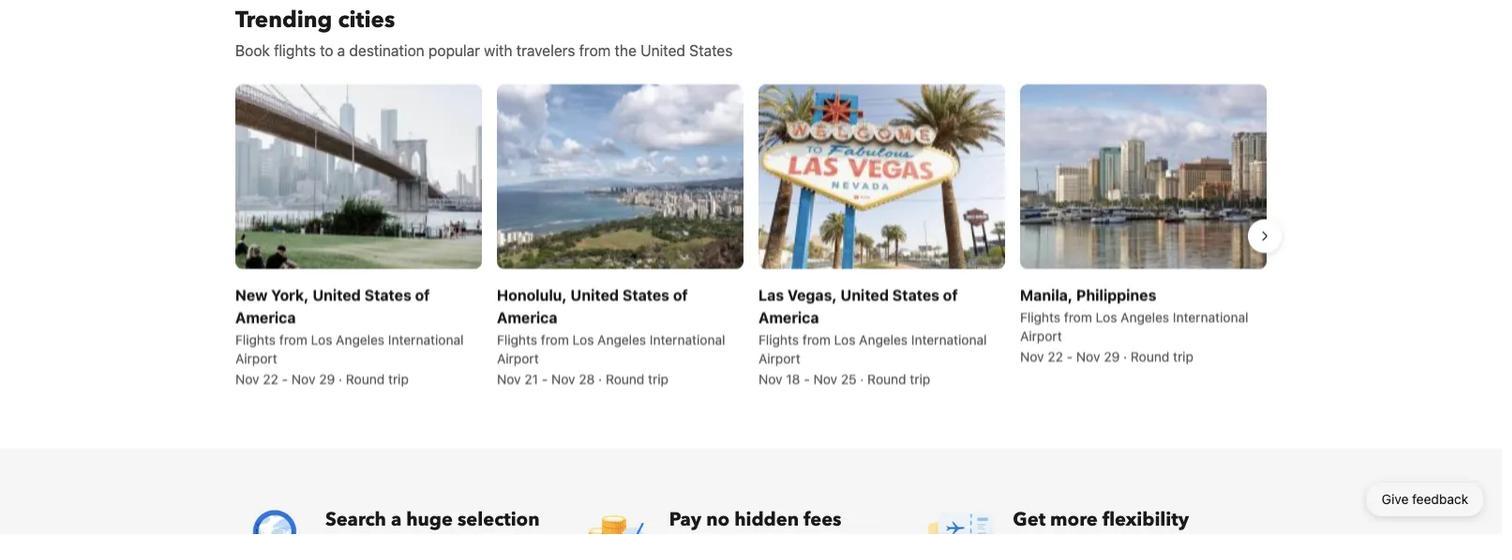 Task type: vqa. For each thing, say whether or not it's contained in the screenshot.
Room service on the left bottom
no



Task type: describe. For each thing, give the bounding box(es) containing it.
international inside manila, philippines flights from los angeles international airport nov 22 - nov 29 · round trip
[[1173, 310, 1249, 325]]

28
[[579, 371, 595, 387]]

21
[[525, 371, 538, 387]]

round inside "honolulu, united states of america flights from los angeles international airport nov 21 - nov 28 · round trip"
[[606, 371, 645, 387]]

of inside "honolulu, united states of america flights from los angeles international airport nov 21 - nov 28 · round trip"
[[673, 286, 688, 304]]

nov down the manila, on the right of the page
[[1021, 349, 1045, 364]]

new
[[235, 286, 268, 304]]

· inside new york, united states of america flights from los angeles international airport nov 22 - nov 29 · round trip
[[339, 371, 343, 387]]

united inside trending cities book flights to a destination popular with travelers from the united states
[[641, 41, 686, 59]]

states inside trending cities book flights to a destination popular with travelers from the united states
[[690, 41, 733, 59]]

from inside new york, united states of america flights from los angeles international airport nov 22 - nov 29 · round trip
[[279, 332, 308, 348]]

manila, philippines image
[[1021, 84, 1267, 269]]

flights inside manila, philippines flights from los angeles international airport nov 22 - nov 29 · round trip
[[1021, 310, 1061, 325]]

round inside manila, philippines flights from los angeles international airport nov 22 - nov 29 · round trip
[[1131, 349, 1170, 364]]

· inside manila, philippines flights from los angeles international airport nov 22 - nov 29 · round trip
[[1124, 349, 1128, 364]]

angeles inside new york, united states of america flights from los angeles international airport nov 22 - nov 29 · round trip
[[336, 332, 385, 348]]

selection
[[458, 507, 540, 533]]

los inside manila, philippines flights from los angeles international airport nov 22 - nov 29 · round trip
[[1096, 310, 1118, 325]]

18
[[786, 371, 801, 387]]

united inside las vegas, united states of america flights from los angeles international airport nov 18 - nov 25 · round trip
[[841, 286, 889, 304]]

29 inside new york, united states of america flights from los angeles international airport nov 22 - nov 29 · round trip
[[319, 371, 335, 387]]

with
[[484, 41, 513, 59]]

round inside new york, united states of america flights from los angeles international airport nov 22 - nov 29 · round trip
[[346, 371, 385, 387]]

flights inside las vegas, united states of america flights from los angeles international airport nov 18 - nov 25 · round trip
[[759, 332, 799, 348]]

nov down york,
[[292, 371, 316, 387]]

las vegas, united states of america image
[[759, 84, 1006, 269]]

international inside new york, united states of america flights from los angeles international airport nov 22 - nov 29 · round trip
[[388, 332, 464, 348]]

states inside "honolulu, united states of america flights from los angeles international airport nov 21 - nov 28 · round trip"
[[623, 286, 670, 304]]

nov left 18
[[759, 371, 783, 387]]

vegas,
[[788, 286, 837, 304]]

cities
[[338, 4, 395, 35]]

manila, philippines flights from los angeles international airport nov 22 - nov 29 · round trip
[[1021, 286, 1249, 364]]

nov down new
[[235, 371, 259, 387]]

region containing new york, united states of america
[[220, 76, 1282, 396]]

- inside las vegas, united states of america flights from los angeles international airport nov 18 - nov 25 · round trip
[[804, 371, 810, 387]]

· inside "honolulu, united states of america flights from los angeles international airport nov 21 - nov 28 · round trip"
[[599, 371, 602, 387]]

angeles inside manila, philippines flights from los angeles international airport nov 22 - nov 29 · round trip
[[1121, 310, 1170, 325]]

nov left the 25
[[814, 371, 838, 387]]

los inside "honolulu, united states of america flights from los angeles international airport nov 21 - nov 28 · round trip"
[[573, 332, 594, 348]]

trending cities book flights to a destination popular with travelers from the united states
[[235, 4, 733, 59]]

trip inside new york, united states of america flights from los angeles international airport nov 22 - nov 29 · round trip
[[388, 371, 409, 387]]

nov left 28
[[552, 371, 576, 387]]

honolulu, united states of america flights from los angeles international airport nov 21 - nov 28 · round trip
[[497, 286, 726, 387]]

hidden
[[735, 507, 799, 533]]

- inside manila, philippines flights from los angeles international airport nov 22 - nov 29 · round trip
[[1067, 349, 1073, 364]]

international inside "honolulu, united states of america flights from los angeles international airport nov 21 - nov 28 · round trip"
[[650, 332, 726, 348]]

airport inside new york, united states of america flights from los angeles international airport nov 22 - nov 29 · round trip
[[235, 351, 277, 366]]

las vegas, united states of america flights from los angeles international airport nov 18 - nov 25 · round trip
[[759, 286, 987, 387]]

los inside new york, united states of america flights from los angeles international airport nov 22 - nov 29 · round trip
[[311, 332, 332, 348]]

airport inside "honolulu, united states of america flights from los angeles international airport nov 21 - nov 28 · round trip"
[[497, 351, 539, 366]]

from inside trending cities book flights to a destination popular with travelers from the united states
[[579, 41, 611, 59]]

airport inside las vegas, united states of america flights from los angeles international airport nov 18 - nov 25 · round trip
[[759, 351, 801, 366]]

fees
[[804, 507, 842, 533]]

states inside new york, united states of america flights from los angeles international airport nov 22 - nov 29 · round trip
[[365, 286, 412, 304]]

trip inside las vegas, united states of america flights from los angeles international airport nov 18 - nov 25 · round trip
[[910, 371, 931, 387]]

search
[[326, 507, 386, 533]]

los inside las vegas, united states of america flights from los angeles international airport nov 18 - nov 25 · round trip
[[835, 332, 856, 348]]

flights inside new york, united states of america flights from los angeles international airport nov 22 - nov 29 · round trip
[[235, 332, 276, 348]]

angeles inside "honolulu, united states of america flights from los angeles international airport nov 21 - nov 28 · round trip"
[[598, 332, 646, 348]]

give feedback button
[[1367, 483, 1484, 517]]



Task type: locate. For each thing, give the bounding box(es) containing it.
of inside new york, united states of america flights from los angeles international airport nov 22 - nov 29 · round trip
[[415, 286, 430, 304]]

america for las
[[759, 309, 819, 326]]

- right 21
[[542, 371, 548, 387]]

2 horizontal spatial america
[[759, 309, 819, 326]]

1 vertical spatial a
[[391, 507, 402, 533]]

- inside new york, united states of america flights from los angeles international airport nov 22 - nov 29 · round trip
[[282, 371, 288, 387]]

from inside "honolulu, united states of america flights from los angeles international airport nov 21 - nov 28 · round trip"
[[541, 332, 569, 348]]

united inside new york, united states of america flights from los angeles international airport nov 22 - nov 29 · round trip
[[313, 286, 361, 304]]

1 america from the left
[[235, 309, 296, 326]]

from down vegas,
[[803, 332, 831, 348]]

give
[[1382, 492, 1409, 508]]

give feedback
[[1382, 492, 1469, 508]]

destination
[[349, 41, 425, 59]]

region
[[220, 76, 1282, 396]]

0 vertical spatial a
[[337, 41, 345, 59]]

a right to
[[337, 41, 345, 59]]

trip inside manila, philippines flights from los angeles international airport nov 22 - nov 29 · round trip
[[1174, 349, 1194, 364]]

trending
[[235, 4, 332, 35]]

0 horizontal spatial 22
[[263, 371, 279, 387]]

america down honolulu,
[[497, 309, 558, 326]]

3 america from the left
[[759, 309, 819, 326]]

-
[[1067, 349, 1073, 364], [282, 371, 288, 387], [542, 371, 548, 387], [804, 371, 810, 387]]

from
[[579, 41, 611, 59], [1065, 310, 1093, 325], [279, 332, 308, 348], [541, 332, 569, 348], [803, 332, 831, 348]]

29 inside manila, philippines flights from los angeles international airport nov 22 - nov 29 · round trip
[[1104, 349, 1120, 364]]

huge
[[406, 507, 453, 533]]

·
[[1124, 349, 1128, 364], [339, 371, 343, 387], [599, 371, 602, 387], [861, 371, 864, 387]]

book
[[235, 41, 270, 59]]

a inside trending cities book flights to a destination popular with travelers from the united states
[[337, 41, 345, 59]]

2 horizontal spatial of
[[944, 286, 958, 304]]

- down york,
[[282, 371, 288, 387]]

22 down new
[[263, 371, 279, 387]]

popular
[[429, 41, 480, 59]]

from down the manila, on the right of the page
[[1065, 310, 1093, 325]]

united
[[641, 41, 686, 59], [313, 286, 361, 304], [571, 286, 619, 304], [841, 286, 889, 304]]

- down the manila, on the right of the page
[[1067, 349, 1073, 364]]

to
[[320, 41, 334, 59]]

29
[[1104, 349, 1120, 364], [319, 371, 335, 387]]

travelers
[[517, 41, 575, 59]]

airport
[[1021, 328, 1063, 344], [235, 351, 277, 366], [497, 351, 539, 366], [759, 351, 801, 366]]

america for new
[[235, 309, 296, 326]]

america inside new york, united states of america flights from los angeles international airport nov 22 - nov 29 · round trip
[[235, 309, 296, 326]]

0 horizontal spatial of
[[415, 286, 430, 304]]

1 vertical spatial 29
[[319, 371, 335, 387]]

international
[[1173, 310, 1249, 325], [388, 332, 464, 348], [650, 332, 726, 348], [912, 332, 987, 348]]

pay no hidden fees
[[669, 507, 842, 533]]

0 horizontal spatial america
[[235, 309, 296, 326]]

1 horizontal spatial 29
[[1104, 349, 1120, 364]]

1 horizontal spatial 22
[[1048, 349, 1064, 364]]

0 horizontal spatial 29
[[319, 371, 335, 387]]

of inside las vegas, united states of america flights from los angeles international airport nov 18 - nov 25 · round trip
[[944, 286, 958, 304]]

round
[[1131, 349, 1170, 364], [346, 371, 385, 387], [606, 371, 645, 387], [868, 371, 907, 387]]

1 horizontal spatial a
[[391, 507, 402, 533]]

22
[[1048, 349, 1064, 364], [263, 371, 279, 387]]

0 vertical spatial 22
[[1048, 349, 1064, 364]]

airport inside manila, philippines flights from los angeles international airport nov 22 - nov 29 · round trip
[[1021, 328, 1063, 344]]

flights up 18
[[759, 332, 799, 348]]

america
[[235, 309, 296, 326], [497, 309, 558, 326], [759, 309, 819, 326]]

flights
[[274, 41, 316, 59]]

united right vegas,
[[841, 286, 889, 304]]

1 vertical spatial 22
[[263, 371, 279, 387]]

airport down the manila, on the right of the page
[[1021, 328, 1063, 344]]

america down las
[[759, 309, 819, 326]]

united right the
[[641, 41, 686, 59]]

flights
[[1021, 310, 1061, 325], [235, 332, 276, 348], [497, 332, 538, 348], [759, 332, 799, 348]]

of for las vegas, united states of america
[[944, 286, 958, 304]]

las
[[759, 286, 784, 304]]

0 vertical spatial 29
[[1104, 349, 1120, 364]]

feedback
[[1413, 492, 1469, 508]]

nov left 21
[[497, 371, 521, 387]]

flights down new
[[235, 332, 276, 348]]

pay
[[669, 507, 702, 533]]

22 down the manila, on the right of the page
[[1048, 349, 1064, 364]]

philippines
[[1077, 286, 1157, 304]]

angeles inside las vegas, united states of america flights from los angeles international airport nov 18 - nov 25 · round trip
[[859, 332, 908, 348]]

1 horizontal spatial america
[[497, 309, 558, 326]]

trip
[[1174, 349, 1194, 364], [388, 371, 409, 387], [648, 371, 669, 387], [910, 371, 931, 387]]

22 inside new york, united states of america flights from los angeles international airport nov 22 - nov 29 · round trip
[[263, 371, 279, 387]]

a left huge
[[391, 507, 402, 533]]

flights inside "honolulu, united states of america flights from los angeles international airport nov 21 - nov 28 · round trip"
[[497, 332, 538, 348]]

no
[[707, 507, 730, 533]]

york,
[[271, 286, 309, 304]]

0 horizontal spatial a
[[337, 41, 345, 59]]

22 inside manila, philippines flights from los angeles international airport nov 22 - nov 29 · round trip
[[1048, 349, 1064, 364]]

honolulu, united states of america image
[[497, 84, 744, 269]]

3 of from the left
[[944, 286, 958, 304]]

flexibility
[[1103, 507, 1190, 533]]

trip inside "honolulu, united states of america flights from los angeles international airport nov 21 - nov 28 · round trip"
[[648, 371, 669, 387]]

honolulu,
[[497, 286, 567, 304]]

round inside las vegas, united states of america flights from los angeles international airport nov 18 - nov 25 · round trip
[[868, 371, 907, 387]]

1 horizontal spatial of
[[673, 286, 688, 304]]

1 of from the left
[[415, 286, 430, 304]]

america down new
[[235, 309, 296, 326]]

from down york,
[[279, 332, 308, 348]]

flights down the manila, on the right of the page
[[1021, 310, 1061, 325]]

2 of from the left
[[673, 286, 688, 304]]

new york, united states of america flights from los angeles international airport nov 22 - nov 29 · round trip
[[235, 286, 464, 387]]

from inside manila, philippines flights from los angeles international airport nov 22 - nov 29 · round trip
[[1065, 310, 1093, 325]]

more
[[1051, 507, 1098, 533]]

flights up 21
[[497, 332, 538, 348]]

new york, united states of america image
[[235, 84, 482, 269]]

airport up 21
[[497, 351, 539, 366]]

airport up 18
[[759, 351, 801, 366]]

- right 18
[[804, 371, 810, 387]]

america inside "honolulu, united states of america flights from los angeles international airport nov 21 - nov 28 · round trip"
[[497, 309, 558, 326]]

united right honolulu,
[[571, 286, 619, 304]]

· inside las vegas, united states of america flights from los angeles international airport nov 18 - nov 25 · round trip
[[861, 371, 864, 387]]

united inside "honolulu, united states of america flights from los angeles international airport nov 21 - nov 28 · round trip"
[[571, 286, 619, 304]]

states inside las vegas, united states of america flights from los angeles international airport nov 18 - nov 25 · round trip
[[893, 286, 940, 304]]

manila,
[[1021, 286, 1073, 304]]

2 america from the left
[[497, 309, 558, 326]]

angeles
[[1121, 310, 1170, 325], [336, 332, 385, 348], [598, 332, 646, 348], [859, 332, 908, 348]]

america inside las vegas, united states of america flights from los angeles international airport nov 18 - nov 25 · round trip
[[759, 309, 819, 326]]

of
[[415, 286, 430, 304], [673, 286, 688, 304], [944, 286, 958, 304]]

get more flexibility
[[1013, 507, 1190, 533]]

from inside las vegas, united states of america flights from los angeles international airport nov 18 - nov 25 · round trip
[[803, 332, 831, 348]]

a
[[337, 41, 345, 59], [391, 507, 402, 533]]

nov
[[1021, 349, 1045, 364], [1077, 349, 1101, 364], [235, 371, 259, 387], [292, 371, 316, 387], [497, 371, 521, 387], [552, 371, 576, 387], [759, 371, 783, 387], [814, 371, 838, 387]]

los
[[1096, 310, 1118, 325], [311, 332, 332, 348], [573, 332, 594, 348], [835, 332, 856, 348]]

states
[[690, 41, 733, 59], [365, 286, 412, 304], [623, 286, 670, 304], [893, 286, 940, 304]]

25
[[841, 371, 857, 387]]

international inside las vegas, united states of america flights from los angeles international airport nov 18 - nov 25 · round trip
[[912, 332, 987, 348]]

search a huge selection
[[326, 507, 540, 533]]

from left the
[[579, 41, 611, 59]]

from down honolulu,
[[541, 332, 569, 348]]

of for new york, united states of america
[[415, 286, 430, 304]]

the
[[615, 41, 637, 59]]

nov down philippines
[[1077, 349, 1101, 364]]

- inside "honolulu, united states of america flights from los angeles international airport nov 21 - nov 28 · round trip"
[[542, 371, 548, 387]]

airport down new
[[235, 351, 277, 366]]

united right york,
[[313, 286, 361, 304]]

get
[[1013, 507, 1046, 533]]



